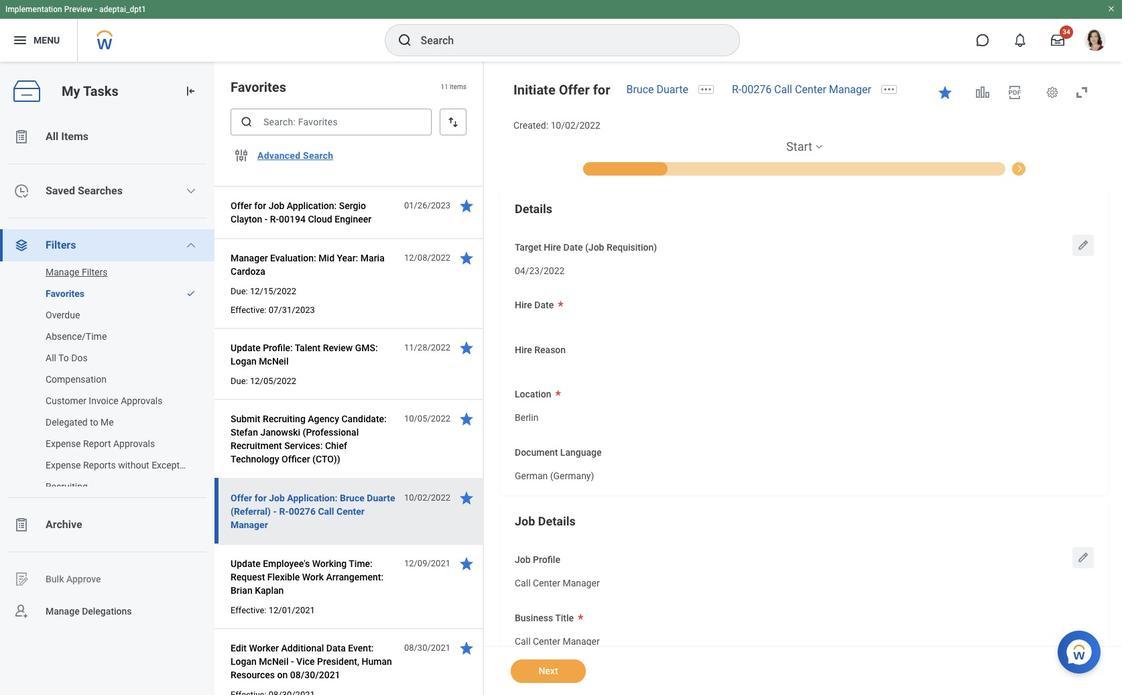 Task type: locate. For each thing, give the bounding box(es) containing it.
job
[[269, 201, 285, 211], [269, 493, 285, 504], [515, 515, 535, 529], [515, 555, 531, 566]]

edit image inside job details element
[[1077, 552, 1091, 565]]

approvals inside button
[[113, 439, 155, 449]]

1 expense from the top
[[46, 439, 81, 449]]

0 vertical spatial recruiting
[[263, 414, 306, 425]]

11/28/2022
[[404, 343, 451, 353]]

sort image
[[447, 115, 460, 129]]

advanced search
[[258, 150, 334, 161]]

edit worker additional data event: logan mcneil - vice president, human resources on 08/30/2021 button
[[231, 641, 397, 683]]

favorites up "overdue"
[[46, 288, 85, 299]]

view related information image
[[975, 85, 991, 101]]

application: inside offer for job application: bruce duarte (referral) ‎- r-00276 call center manager
[[287, 493, 338, 504]]

update for update profile: talent review gms: logan mcneil
[[231, 343, 261, 353]]

favorites inside button
[[46, 288, 85, 299]]

1 vertical spatial -
[[291, 657, 294, 667]]

business title
[[515, 613, 574, 624]]

filters inside filters dropdown button
[[46, 239, 76, 252]]

logan inside edit worker additional data event: logan mcneil - vice president, human resources on 08/30/2021
[[231, 657, 257, 667]]

0 horizontal spatial compensation button
[[0, 366, 201, 393]]

2 all from the top
[[46, 353, 56, 364]]

application:
[[287, 201, 337, 211], [287, 493, 338, 504]]

all for all items
[[46, 130, 59, 143]]

star image for 10/02/2022
[[459, 490, 475, 506]]

2 clipboard image from the top
[[13, 517, 30, 533]]

cardoza
[[231, 266, 266, 277]]

1 vertical spatial 08/30/2021
[[290, 670, 340, 681]]

for up clayton
[[254, 201, 266, 211]]

effective:
[[231, 305, 267, 315], [231, 606, 267, 616]]

1 vertical spatial update
[[231, 559, 261, 569]]

application: down (cto)) at the left of page
[[287, 493, 338, 504]]

mcneil down profile: at the left
[[259, 356, 289, 367]]

items
[[450, 83, 467, 91]]

chevron down image
[[186, 186, 197, 197]]

04/23/2022 text field
[[515, 257, 565, 280]]

2 manage from the top
[[46, 606, 80, 617]]

hire
[[544, 242, 561, 253], [515, 300, 532, 311], [515, 345, 532, 355]]

filters inside manage filters button
[[82, 267, 108, 278]]

1 vertical spatial due:
[[231, 376, 248, 386]]

for left bruce duarte "link"
[[593, 82, 611, 98]]

hire left reason
[[515, 345, 532, 355]]

1 vertical spatial edit image
[[1077, 552, 1091, 565]]

0 vertical spatial call center manager
[[515, 578, 600, 589]]

1 vertical spatial compensation
[[46, 374, 107, 385]]

‎- right clayton
[[265, 214, 268, 225]]

0 vertical spatial r-
[[732, 83, 742, 96]]

list
[[0, 121, 215, 628], [0, 259, 215, 500]]

stefan
[[231, 427, 258, 438]]

logan for update
[[231, 356, 257, 367]]

0 vertical spatial 00276
[[742, 83, 772, 96]]

effective: down brian
[[231, 606, 267, 616]]

2 vertical spatial hire
[[515, 345, 532, 355]]

0 vertical spatial ‎-
[[265, 214, 268, 225]]

0 horizontal spatial ‎-
[[265, 214, 268, 225]]

2 vertical spatial for
[[255, 493, 267, 504]]

08/30/2021 right event:
[[404, 643, 451, 653]]

next
[[539, 666, 558, 677]]

1 vertical spatial favorites
[[46, 288, 85, 299]]

saved searches
[[46, 184, 123, 197]]

menu banner
[[0, 0, 1123, 62]]

00276 inside offer for job application: bruce duarte (referral) ‎- r-00276 call center manager
[[289, 506, 316, 517]]

application: for 00276
[[287, 493, 338, 504]]

all items
[[46, 130, 89, 143]]

1 vertical spatial mcneil
[[259, 657, 289, 667]]

0 vertical spatial details
[[515, 202, 553, 216]]

0 vertical spatial logan
[[231, 356, 257, 367]]

update inside update profile: talent review gms: logan mcneil
[[231, 343, 261, 353]]

2 vertical spatial r-
[[279, 506, 289, 517]]

mcneil
[[259, 356, 289, 367], [259, 657, 289, 667]]

approvals
[[121, 396, 163, 406], [113, 439, 155, 449]]

recruiting up janowski
[[263, 414, 306, 425]]

gear image
[[1046, 86, 1060, 99]]

manage for manage filters
[[46, 267, 79, 278]]

2 logan from the top
[[231, 657, 257, 667]]

filters up favorites button at the top
[[82, 267, 108, 278]]

1 horizontal spatial 00276
[[742, 83, 772, 96]]

1 effective: from the top
[[231, 305, 267, 315]]

update inside update employee's working time: request flexible work arrangement: brian kaplan
[[231, 559, 261, 569]]

recruiting up archive
[[46, 482, 88, 492]]

1 vertical spatial for
[[254, 201, 266, 211]]

offer for offer for job application: sergio clayton ‎- r-00194 cloud engineer
[[231, 201, 252, 211]]

1 star image from the top
[[459, 411, 475, 427]]

expense report approvals button
[[0, 431, 201, 457]]

star image
[[459, 411, 475, 427], [459, 556, 475, 572]]

12/09/2021
[[404, 559, 451, 569]]

1 vertical spatial star image
[[459, 556, 475, 572]]

approvals for expense report approvals
[[113, 439, 155, 449]]

12/01/2021
[[269, 606, 315, 616]]

hire right target
[[544, 242, 561, 253]]

1 call center manager from the top
[[515, 578, 600, 589]]

0 vertical spatial clipboard image
[[13, 129, 30, 145]]

08/30/2021
[[404, 643, 451, 653], [290, 670, 340, 681]]

created: 10/02/2022
[[514, 120, 601, 131]]

customer invoice approvals button
[[0, 388, 201, 414]]

talent
[[295, 343, 321, 353]]

manage filters
[[46, 267, 108, 278]]

target hire date (job requisition)
[[515, 242, 657, 253]]

offer for offer for job application: bruce duarte (referral) ‎- r-00276 call center manager
[[231, 493, 252, 504]]

1 vertical spatial offer
[[231, 201, 252, 211]]

(referral)
[[231, 506, 271, 517]]

manager evaluation: mid year: maria cardoza button
[[231, 250, 397, 280]]

1 vertical spatial filters
[[82, 267, 108, 278]]

call inside text field
[[515, 578, 531, 589]]

clipboard image left archive
[[13, 517, 30, 533]]

0 vertical spatial update
[[231, 343, 261, 353]]

date left '(job'
[[564, 242, 583, 253]]

1 mcneil from the top
[[259, 356, 289, 367]]

r-
[[732, 83, 742, 96], [270, 214, 279, 225], [279, 506, 289, 517]]

Call Center Manager text field
[[515, 570, 600, 593]]

offer inside offer for job application: sergio clayton ‎- r-00194 cloud engineer
[[231, 201, 252, 211]]

0 vertical spatial application:
[[287, 201, 337, 211]]

1 vertical spatial recruiting
[[46, 482, 88, 492]]

1 vertical spatial bruce
[[340, 493, 365, 504]]

all inside all items button
[[46, 130, 59, 143]]

German (Germany) text field
[[515, 463, 594, 486]]

1 horizontal spatial 08/30/2021
[[404, 643, 451, 653]]

recruiting
[[263, 414, 306, 425], [46, 482, 88, 492]]

configure image
[[233, 148, 250, 164]]

‎- inside offer for job application: bruce duarte (referral) ‎- r-00276 call center manager
[[273, 506, 277, 517]]

1 horizontal spatial ‎-
[[273, 506, 277, 517]]

1 vertical spatial r-
[[270, 214, 279, 225]]

perspective image
[[13, 237, 30, 254]]

start navigation
[[500, 139, 1109, 176]]

10/02/2022 up 12/09/2021
[[404, 493, 451, 503]]

details up target
[[515, 202, 553, 216]]

12/08/2022
[[404, 253, 451, 263]]

offer up created: 10/02/2022
[[559, 82, 590, 98]]

mcneil up on
[[259, 657, 289, 667]]

34
[[1063, 28, 1071, 36]]

hire down '04/23/2022'
[[515, 300, 532, 311]]

approvals up without
[[113, 439, 155, 449]]

clock check image
[[13, 183, 30, 199]]

0 horizontal spatial 08/30/2021
[[290, 670, 340, 681]]

- inside edit worker additional data event: logan mcneil - vice president, human resources on 08/30/2021
[[291, 657, 294, 667]]

bruce
[[627, 83, 654, 96], [340, 493, 365, 504]]

search image
[[397, 32, 413, 48]]

favorites up search image
[[231, 79, 286, 95]]

delegated to me
[[46, 417, 114, 428]]

start
[[787, 139, 813, 153]]

0 horizontal spatial filters
[[46, 239, 76, 252]]

0 horizontal spatial 10/02/2022
[[404, 493, 451, 503]]

customer
[[46, 396, 86, 406]]

0 vertical spatial bruce
[[627, 83, 654, 96]]

- inside menu banner
[[95, 5, 97, 14]]

approvals right the invoice
[[121, 396, 163, 406]]

all inside 'all to dos' button
[[46, 353, 56, 364]]

2 effective: from the top
[[231, 606, 267, 616]]

approvals for customer invoice approvals
[[121, 396, 163, 406]]

manage inside manage filters button
[[46, 267, 79, 278]]

favorites
[[231, 79, 286, 95], [46, 288, 85, 299]]

for up (referral)
[[255, 493, 267, 504]]

(germany)
[[550, 471, 594, 481]]

00276
[[742, 83, 772, 96], [289, 506, 316, 517]]

job inside offer for job application: sergio clayton ‎- r-00194 cloud engineer
[[269, 201, 285, 211]]

1 horizontal spatial date
[[564, 242, 583, 253]]

working
[[312, 559, 347, 569]]

expense down delegated
[[46, 439, 81, 449]]

0 vertical spatial 10/02/2022
[[551, 120, 601, 131]]

0 vertical spatial compensation
[[1019, 164, 1072, 174]]

1 list from the top
[[0, 121, 215, 628]]

1 vertical spatial clipboard image
[[13, 517, 30, 533]]

logan up due: 12/05/2022
[[231, 356, 257, 367]]

(professional
[[303, 427, 359, 438]]

edit image inside details 'element'
[[1077, 239, 1091, 252]]

recruitment
[[231, 441, 282, 451]]

call center manager down profile
[[515, 578, 600, 589]]

0 vertical spatial all
[[46, 130, 59, 143]]

center down profile
[[533, 578, 561, 589]]

0 horizontal spatial favorites
[[46, 288, 85, 299]]

1 clipboard image from the top
[[13, 129, 30, 145]]

offer inside offer for job application: bruce duarte (referral) ‎- r-00276 call center manager
[[231, 493, 252, 504]]

for inside offer for job application: bruce duarte (referral) ‎- r-00276 call center manager
[[255, 493, 267, 504]]

effective: 12/01/2021
[[231, 606, 315, 616]]

due:
[[231, 286, 248, 296], [231, 376, 248, 386]]

edit image
[[1077, 239, 1091, 252], [1077, 552, 1091, 565]]

job up (referral)
[[269, 493, 285, 504]]

update up request
[[231, 559, 261, 569]]

1 due: from the top
[[231, 286, 248, 296]]

2 call center manager from the top
[[515, 636, 600, 647]]

clipboard image left all items
[[13, 129, 30, 145]]

0 vertical spatial duarte
[[657, 83, 689, 96]]

manager inside manager evaluation: mid year: maria cardoza
[[231, 253, 268, 264]]

offer up (referral)
[[231, 493, 252, 504]]

business
[[515, 613, 553, 624]]

edit image for details
[[1077, 239, 1091, 252]]

application: up cloud
[[287, 201, 337, 211]]

recruiting inside my tasks element
[[46, 482, 88, 492]]

due: for manager evaluation: mid year: maria cardoza
[[231, 286, 248, 296]]

0 vertical spatial edit image
[[1077, 239, 1091, 252]]

due: down cardoza
[[231, 286, 248, 296]]

1 horizontal spatial compensation
[[1019, 164, 1072, 174]]

manager inside text box
[[563, 636, 600, 647]]

0 horizontal spatial -
[[95, 5, 97, 14]]

0 vertical spatial favorites
[[231, 79, 286, 95]]

expense reports without exceptions
[[46, 460, 197, 471]]

1 vertical spatial all
[[46, 353, 56, 364]]

update
[[231, 343, 261, 353], [231, 559, 261, 569]]

delegations
[[82, 606, 132, 617]]

1 horizontal spatial filters
[[82, 267, 108, 278]]

0 vertical spatial manage
[[46, 267, 79, 278]]

request
[[231, 572, 265, 583]]

11 items
[[441, 83, 467, 91]]

details up profile
[[538, 515, 576, 529]]

manage inside manage delegations 'link'
[[46, 606, 80, 617]]

all left to
[[46, 353, 56, 364]]

1 vertical spatial duarte
[[367, 493, 395, 504]]

0 horizontal spatial date
[[535, 300, 554, 311]]

‎- right (referral)
[[273, 506, 277, 517]]

1 logan from the top
[[231, 356, 257, 367]]

agency
[[308, 414, 339, 425]]

0 vertical spatial filters
[[46, 239, 76, 252]]

effective: down due: 12/15/2022
[[231, 305, 267, 315]]

star image
[[938, 85, 954, 101], [459, 198, 475, 214], [459, 250, 475, 266], [459, 340, 475, 356], [459, 490, 475, 506], [459, 641, 475, 657]]

1 edit image from the top
[[1077, 239, 1091, 252]]

0 vertical spatial star image
[[459, 411, 475, 427]]

10/02/2022 inside item list 'element'
[[404, 493, 451, 503]]

call center manager down title in the bottom of the page
[[515, 636, 600, 647]]

0 vertical spatial compensation button
[[1012, 161, 1072, 176]]

2 edit image from the top
[[1077, 552, 1091, 565]]

invoice
[[89, 396, 119, 406]]

date down '04/23/2022'
[[535, 300, 554, 311]]

1 vertical spatial ‎-
[[273, 506, 277, 517]]

expense for expense report approvals
[[46, 439, 81, 449]]

update for update employee's working time: request flexible work arrangement: brian kaplan
[[231, 559, 261, 569]]

0 horizontal spatial 00276
[[289, 506, 316, 517]]

customer invoice approvals
[[46, 396, 163, 406]]

mcneil inside update profile: talent review gms: logan mcneil
[[259, 356, 289, 367]]

clipboard image inside archive button
[[13, 517, 30, 533]]

10/02/2022 down initiate offer for
[[551, 120, 601, 131]]

services:
[[284, 441, 323, 451]]

34 button
[[1044, 25, 1074, 55]]

2 mcneil from the top
[[259, 657, 289, 667]]

title
[[556, 613, 574, 624]]

1 vertical spatial hire
[[515, 300, 532, 311]]

job up 00194
[[269, 201, 285, 211]]

approvals inside "button"
[[121, 396, 163, 406]]

1 vertical spatial 10/02/2022
[[404, 493, 451, 503]]

cloud
[[308, 214, 333, 225]]

logan down edit at the left of the page
[[231, 657, 257, 667]]

2 update from the top
[[231, 559, 261, 569]]

1 vertical spatial manage
[[46, 606, 80, 617]]

for for offer for job application: sergio clayton ‎- r-00194 cloud engineer
[[254, 201, 266, 211]]

‎- inside offer for job application: sergio clayton ‎- r-00194 cloud engineer
[[265, 214, 268, 225]]

star image right 12/09/2021
[[459, 556, 475, 572]]

00194
[[279, 214, 306, 225]]

document language
[[515, 447, 602, 458]]

mcneil inside edit worker additional data event: logan mcneil - vice president, human resources on 08/30/2021
[[259, 657, 289, 667]]

initiate
[[514, 82, 556, 98]]

0 vertical spatial for
[[593, 82, 611, 98]]

2 list from the top
[[0, 259, 215, 500]]

2 expense from the top
[[46, 460, 81, 471]]

01/26/2023
[[404, 201, 451, 211]]

0 vertical spatial effective:
[[231, 305, 267, 315]]

due: 12/15/2022
[[231, 286, 296, 296]]

compensation inside the start navigation
[[1019, 164, 1072, 174]]

offer for job application: bruce duarte (referral) ‎- r-00276 call center manager
[[231, 493, 395, 531]]

12/05/2022
[[250, 376, 296, 386]]

archive
[[46, 518, 82, 531]]

0 horizontal spatial duarte
[[367, 493, 395, 504]]

- left vice
[[291, 657, 294, 667]]

star image for due: 12/05/2022
[[459, 340, 475, 356]]

favorites button
[[0, 280, 180, 307]]

0 vertical spatial mcneil
[[259, 356, 289, 367]]

0 vertical spatial approvals
[[121, 396, 163, 406]]

job details
[[515, 515, 576, 529]]

1 horizontal spatial favorites
[[231, 79, 286, 95]]

1 vertical spatial expense
[[46, 460, 81, 471]]

logan inside update profile: talent review gms: logan mcneil
[[231, 356, 257, 367]]

call up start
[[775, 83, 793, 96]]

delegated
[[46, 417, 88, 428]]

star image right 10/05/2022
[[459, 411, 475, 427]]

profile
[[533, 555, 561, 566]]

call center manager for title
[[515, 636, 600, 647]]

08/30/2021 down vice
[[290, 670, 340, 681]]

0 vertical spatial due:
[[231, 286, 248, 296]]

application: inside offer for job application: sergio clayton ‎- r-00194 cloud engineer
[[287, 201, 337, 211]]

call center manager
[[515, 578, 600, 589], [515, 636, 600, 647]]

preview
[[64, 5, 93, 14]]

manage down bulk
[[46, 606, 80, 617]]

vice
[[297, 657, 315, 667]]

rename image
[[13, 571, 30, 588]]

1 vertical spatial 00276
[[289, 506, 316, 517]]

1 horizontal spatial duarte
[[657, 83, 689, 96]]

1 update from the top
[[231, 343, 261, 353]]

1 vertical spatial effective:
[[231, 606, 267, 616]]

job profile element
[[515, 569, 600, 594]]

1 horizontal spatial recruiting
[[263, 414, 306, 425]]

document language element
[[515, 462, 594, 486]]

updated: 10/19/2023
[[231, 163, 314, 173]]

call inside text box
[[515, 636, 531, 647]]

2 star image from the top
[[459, 556, 475, 572]]

clipboard image
[[13, 129, 30, 145], [13, 517, 30, 533]]

1 manage from the top
[[46, 267, 79, 278]]

edit
[[231, 643, 247, 654]]

1 vertical spatial application:
[[287, 493, 338, 504]]

edit worker additional data event: logan mcneil - vice president, human resources on 08/30/2021
[[231, 643, 392, 681]]

manage up favorites button at the top
[[46, 267, 79, 278]]

gms:
[[355, 343, 378, 353]]

user plus image
[[13, 604, 30, 620]]

center up time:
[[337, 506, 365, 517]]

0 vertical spatial -
[[95, 5, 97, 14]]

logan for edit
[[231, 657, 257, 667]]

1 horizontal spatial -
[[291, 657, 294, 667]]

center down business title
[[533, 636, 561, 647]]

filters up manage filters
[[46, 239, 76, 252]]

0 horizontal spatial bruce
[[340, 493, 365, 504]]

list containing all items
[[0, 121, 215, 628]]

job inside offer for job application: bruce duarte (referral) ‎- r-00276 call center manager
[[269, 493, 285, 504]]

call down job profile
[[515, 578, 531, 589]]

0 horizontal spatial compensation
[[46, 374, 107, 385]]

1 horizontal spatial compensation button
[[1012, 161, 1072, 176]]

1 vertical spatial approvals
[[113, 439, 155, 449]]

clipboard image inside all items button
[[13, 129, 30, 145]]

list containing manage filters
[[0, 259, 215, 500]]

update employee's working time: request flexible work arrangement: brian kaplan
[[231, 559, 384, 596]]

due: left 12/05/2022 on the bottom of page
[[231, 376, 248, 386]]

offer up clayton
[[231, 201, 252, 211]]

call down business
[[515, 636, 531, 647]]

flexible
[[268, 572, 300, 583]]

0 vertical spatial expense
[[46, 439, 81, 449]]

update left profile: at the left
[[231, 343, 261, 353]]

1 all from the top
[[46, 130, 59, 143]]

all to dos
[[46, 353, 88, 364]]

all left items
[[46, 130, 59, 143]]

- right preview
[[95, 5, 97, 14]]

filters button
[[0, 229, 215, 262]]

1 vertical spatial logan
[[231, 657, 257, 667]]

expense left reports
[[46, 460, 81, 471]]

2 vertical spatial offer
[[231, 493, 252, 504]]

call down (cto)) at the left of page
[[318, 506, 334, 517]]

target hire date (job requisition) element
[[515, 257, 565, 281]]

notifications large image
[[1014, 34, 1028, 47]]

star image for due: 12/15/2022
[[459, 250, 475, 266]]

0 horizontal spatial recruiting
[[46, 482, 88, 492]]

for inside offer for job application: sergio clayton ‎- r-00194 cloud engineer
[[254, 201, 266, 211]]

1 vertical spatial call center manager
[[515, 636, 600, 647]]

all items button
[[0, 121, 215, 153]]

2 due: from the top
[[231, 376, 248, 386]]



Task type: vqa. For each thing, say whether or not it's contained in the screenshot.


Task type: describe. For each thing, give the bounding box(es) containing it.
offer for job application: bruce duarte (referral) ‎- r-00276 call center manager button
[[231, 490, 397, 533]]

employee's
[[263, 559, 310, 569]]

update employee's working time: request flexible work arrangement: brian kaplan button
[[231, 556, 397, 599]]

without
[[118, 460, 149, 471]]

delegated to me button
[[0, 409, 201, 436]]

edit image for job details
[[1077, 552, 1091, 565]]

brian
[[231, 586, 253, 596]]

resources
[[231, 670, 275, 681]]

start button
[[787, 139, 813, 155]]

arrangement:
[[326, 572, 384, 583]]

archive button
[[0, 509, 215, 541]]

overdue
[[46, 310, 80, 321]]

star image for effective: 12/01/2021
[[459, 556, 475, 572]]

absence/time
[[46, 331, 107, 342]]

job up job profile
[[515, 515, 535, 529]]

manager inside offer for job application: bruce duarte (referral) ‎- r-00276 call center manager
[[231, 520, 268, 531]]

update profile: talent review gms: logan mcneil
[[231, 343, 378, 367]]

compensation inside my tasks element
[[46, 374, 107, 385]]

additional
[[281, 643, 324, 654]]

update profile: talent review gms: logan mcneil button
[[231, 340, 397, 370]]

due: 12/05/2022
[[231, 376, 296, 386]]

fullscreen image
[[1074, 85, 1091, 101]]

details element
[[500, 190, 1109, 496]]

overdue button
[[0, 302, 201, 329]]

expense reports without exceptions button
[[0, 452, 201, 479]]

transformation import image
[[184, 85, 197, 98]]

07/31/2023
[[269, 305, 315, 315]]

submit recruiting agency candidate: stefan janowski (professional recruitment services: chief technology officer (cto)) button
[[231, 411, 397, 467]]

implementation preview -   adeptai_dpt1
[[5, 5, 146, 14]]

me
[[101, 417, 114, 428]]

search
[[303, 150, 334, 161]]

center inside offer for job application: bruce duarte (referral) ‎- r-00276 call center manager
[[337, 506, 365, 517]]

language
[[561, 447, 602, 458]]

12/15/2022
[[250, 286, 296, 296]]

chevron right image
[[1012, 161, 1028, 173]]

mcneil for profile:
[[259, 356, 289, 367]]

on
[[277, 670, 288, 681]]

location element
[[515, 404, 539, 429]]

menu
[[34, 35, 60, 45]]

details inside 'element'
[[515, 202, 553, 216]]

Search Workday  search field
[[421, 25, 712, 55]]

to
[[90, 417, 98, 428]]

effective: for effective: 12/01/2021
[[231, 606, 267, 616]]

year:
[[337, 253, 358, 264]]

r-00276 call center manager link
[[732, 83, 872, 96]]

berlin
[[515, 413, 539, 423]]

manage for manage delegations
[[46, 606, 80, 617]]

offer for job application: sergio clayton ‎- r-00194 cloud engineer button
[[231, 198, 397, 227]]

officer
[[282, 454, 310, 465]]

all for all to dos
[[46, 353, 56, 364]]

hire reason
[[515, 345, 566, 355]]

profile logan mcneil image
[[1085, 30, 1107, 54]]

bruce duarte link
[[627, 83, 689, 96]]

my tasks element
[[0, 62, 215, 696]]

center up start
[[795, 83, 827, 96]]

job left profile
[[515, 555, 531, 566]]

job details element
[[500, 503, 1109, 661]]

candidate:
[[342, 414, 387, 425]]

maria
[[361, 253, 385, 264]]

time:
[[349, 559, 373, 569]]

saved
[[46, 184, 75, 197]]

0 vertical spatial hire
[[544, 242, 561, 253]]

duarte inside offer for job application: bruce duarte (referral) ‎- r-00276 call center manager
[[367, 493, 395, 504]]

1 vertical spatial details
[[538, 515, 576, 529]]

1 horizontal spatial bruce
[[627, 83, 654, 96]]

chief
[[325, 441, 347, 451]]

searches
[[78, 184, 123, 197]]

chevron down image
[[186, 240, 197, 251]]

item list element
[[215, 62, 484, 696]]

all to dos button
[[0, 345, 201, 372]]

adeptai_dpt1
[[99, 5, 146, 14]]

0 vertical spatial offer
[[559, 82, 590, 98]]

mcneil for worker
[[259, 657, 289, 667]]

justify image
[[12, 32, 28, 48]]

star image for 10/05/2022
[[459, 411, 475, 427]]

sergio
[[339, 201, 366, 211]]

hire date
[[515, 300, 554, 311]]

Berlin text field
[[515, 405, 539, 428]]

bruce duarte
[[627, 83, 689, 96]]

my
[[62, 83, 80, 99]]

0 vertical spatial date
[[564, 242, 583, 253]]

view printable version (pdf) image
[[1007, 85, 1024, 101]]

recruiting inside submit recruiting agency candidate: stefan janowski (professional recruitment services: chief technology officer (cto))
[[263, 414, 306, 425]]

reports
[[83, 460, 116, 471]]

hire for hire date
[[515, 300, 532, 311]]

favorites inside item list 'element'
[[231, 79, 286, 95]]

approve
[[66, 574, 101, 585]]

inbox large image
[[1052, 34, 1065, 47]]

next button
[[511, 660, 586, 683]]

check image
[[186, 289, 196, 298]]

08/30/2021 inside edit worker additional data event: logan mcneil - vice president, human resources on 08/30/2021
[[290, 670, 340, 681]]

saved searches button
[[0, 175, 215, 207]]

hire for hire reason
[[515, 345, 532, 355]]

exceptions
[[152, 460, 197, 471]]

1 vertical spatial date
[[535, 300, 554, 311]]

r- inside offer for job application: bruce duarte (referral) ‎- r-00276 call center manager
[[279, 506, 289, 517]]

r- inside offer for job application: sergio clayton ‎- r-00194 cloud engineer
[[270, 214, 279, 225]]

expense for expense reports without exceptions
[[46, 460, 81, 471]]

bruce inside offer for job application: bruce duarte (referral) ‎- r-00276 call center manager
[[340, 493, 365, 504]]

compensation button inside the start navigation
[[1012, 161, 1072, 176]]

1 vertical spatial compensation button
[[0, 366, 201, 393]]

for for offer for job application: bruce duarte (referral) ‎- r-00276 call center manager
[[255, 493, 267, 504]]

bulk approve link
[[0, 563, 215, 596]]

document
[[515, 447, 558, 458]]

10/05/2022
[[404, 414, 451, 424]]

janowski
[[261, 427, 301, 438]]

star image for 01/26/2023
[[459, 198, 475, 214]]

business title element
[[515, 627, 600, 652]]

manage delegations
[[46, 606, 132, 617]]

updated:
[[231, 163, 265, 173]]

(job
[[586, 242, 605, 253]]

manager evaluation: mid year: maria cardoza
[[231, 253, 385, 277]]

close environment banner image
[[1108, 5, 1116, 13]]

call center manager for profile
[[515, 578, 600, 589]]

search image
[[240, 115, 254, 129]]

profile:
[[263, 343, 293, 353]]

clayton
[[231, 214, 262, 225]]

clipboard image for archive
[[13, 517, 30, 533]]

manage filters button
[[0, 259, 201, 286]]

1 horizontal spatial 10/02/2022
[[551, 120, 601, 131]]

Search: Favorites text field
[[231, 109, 432, 135]]

president,
[[317, 657, 360, 667]]

call inside offer for job application: bruce duarte (referral) ‎- r-00276 call center manager
[[318, 506, 334, 517]]

data
[[327, 643, 346, 654]]

0 vertical spatial 08/30/2021
[[404, 643, 451, 653]]

center inside text box
[[533, 636, 561, 647]]

Call Center Manager text field
[[515, 628, 600, 651]]

application: for cloud
[[287, 201, 337, 211]]

10/19/2023
[[268, 163, 314, 173]]

effective: for effective: 07/31/2023
[[231, 305, 267, 315]]

reason
[[535, 345, 566, 355]]

due: for update profile: talent review gms: logan mcneil
[[231, 376, 248, 386]]

tasks
[[83, 83, 118, 99]]

menu button
[[0, 19, 77, 62]]

offer for job application: sergio clayton ‎- r-00194 cloud engineer
[[231, 201, 372, 225]]

work
[[302, 572, 324, 583]]

clipboard image for all items
[[13, 129, 30, 145]]

center inside text field
[[533, 578, 561, 589]]

dos
[[71, 353, 88, 364]]

manager inside text field
[[563, 578, 600, 589]]



